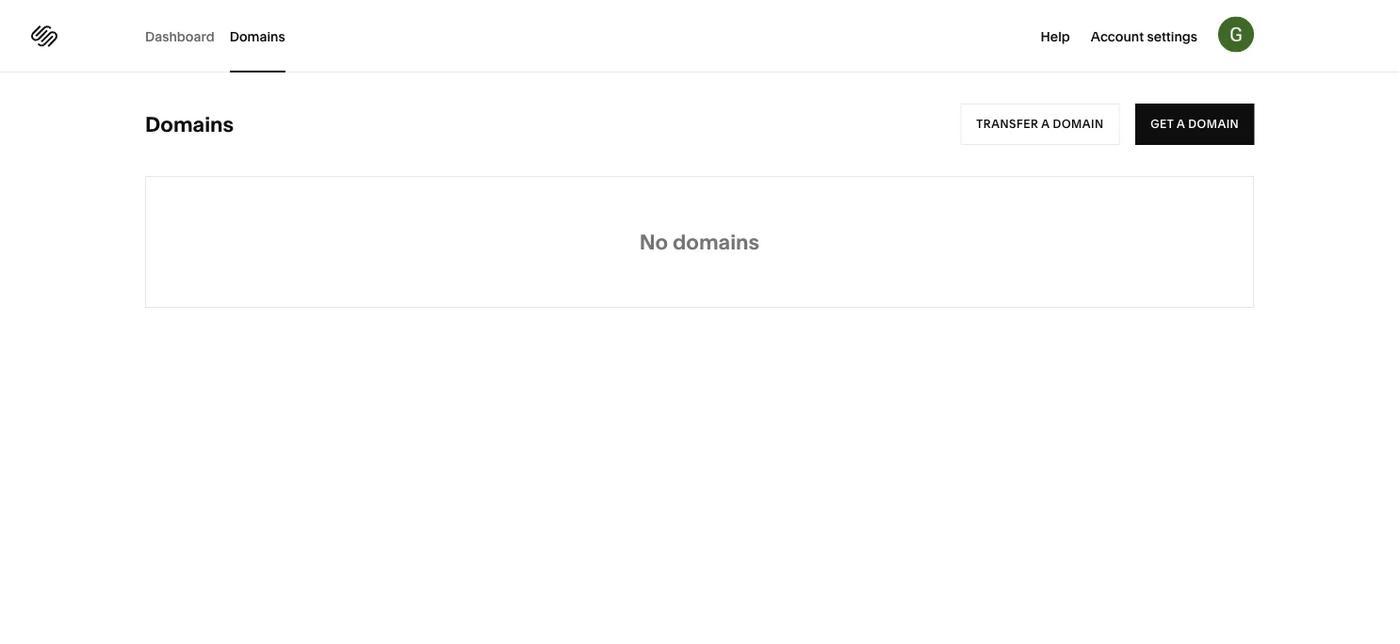 Task type: vqa. For each thing, say whether or not it's contained in the screenshot.
second Selling link
no



Task type: describe. For each thing, give the bounding box(es) containing it.
account
[[1091, 28, 1145, 44]]

dashboard
[[145, 28, 215, 44]]

0 vertical spatial domains
[[230, 28, 285, 44]]

domains button
[[230, 0, 285, 73]]

transfer a domain link
[[961, 104, 1121, 145]]

help link
[[1041, 27, 1071, 45]]

dashboard button
[[145, 0, 215, 73]]

get
[[1151, 117, 1174, 131]]

transfer
[[977, 117, 1039, 131]]

settings
[[1148, 28, 1198, 44]]

transfer a domain
[[977, 117, 1105, 131]]

account settings link
[[1091, 27, 1198, 45]]

a for transfer
[[1042, 117, 1051, 131]]

account settings
[[1091, 28, 1198, 44]]



Task type: locate. For each thing, give the bounding box(es) containing it.
1 domain from the left
[[1054, 117, 1105, 131]]

domain for transfer a domain
[[1054, 117, 1105, 131]]

a inside get a domain link
[[1177, 117, 1186, 131]]

1 horizontal spatial domain
[[1189, 117, 1240, 131]]

domain right transfer at the top
[[1054, 117, 1105, 131]]

a inside transfer a domain link
[[1042, 117, 1051, 131]]

a
[[1042, 117, 1051, 131], [1177, 117, 1186, 131]]

domains right dashboard button
[[230, 28, 285, 44]]

domains down dashboard button
[[145, 112, 234, 137]]

a right get
[[1177, 117, 1186, 131]]

tab list containing dashboard
[[145, 0, 300, 73]]

1 a from the left
[[1042, 117, 1051, 131]]

a for get
[[1177, 117, 1186, 131]]

1 vertical spatial domains
[[145, 112, 234, 137]]

get a domain
[[1151, 117, 1240, 131]]

no
[[640, 230, 668, 255]]

2 a from the left
[[1177, 117, 1186, 131]]

no domains
[[640, 230, 760, 255]]

0 horizontal spatial domain
[[1054, 117, 1105, 131]]

2 domain from the left
[[1189, 117, 1240, 131]]

domains
[[230, 28, 285, 44], [145, 112, 234, 137]]

1 horizontal spatial a
[[1177, 117, 1186, 131]]

a right transfer at the top
[[1042, 117, 1051, 131]]

tab list
[[145, 0, 300, 73]]

domain
[[1054, 117, 1105, 131], [1189, 117, 1240, 131]]

domain for get a domain
[[1189, 117, 1240, 131]]

help
[[1041, 28, 1071, 44]]

domains
[[673, 230, 760, 255]]

0 horizontal spatial a
[[1042, 117, 1051, 131]]

domain right get
[[1189, 117, 1240, 131]]

get a domain link
[[1136, 104, 1255, 145]]



